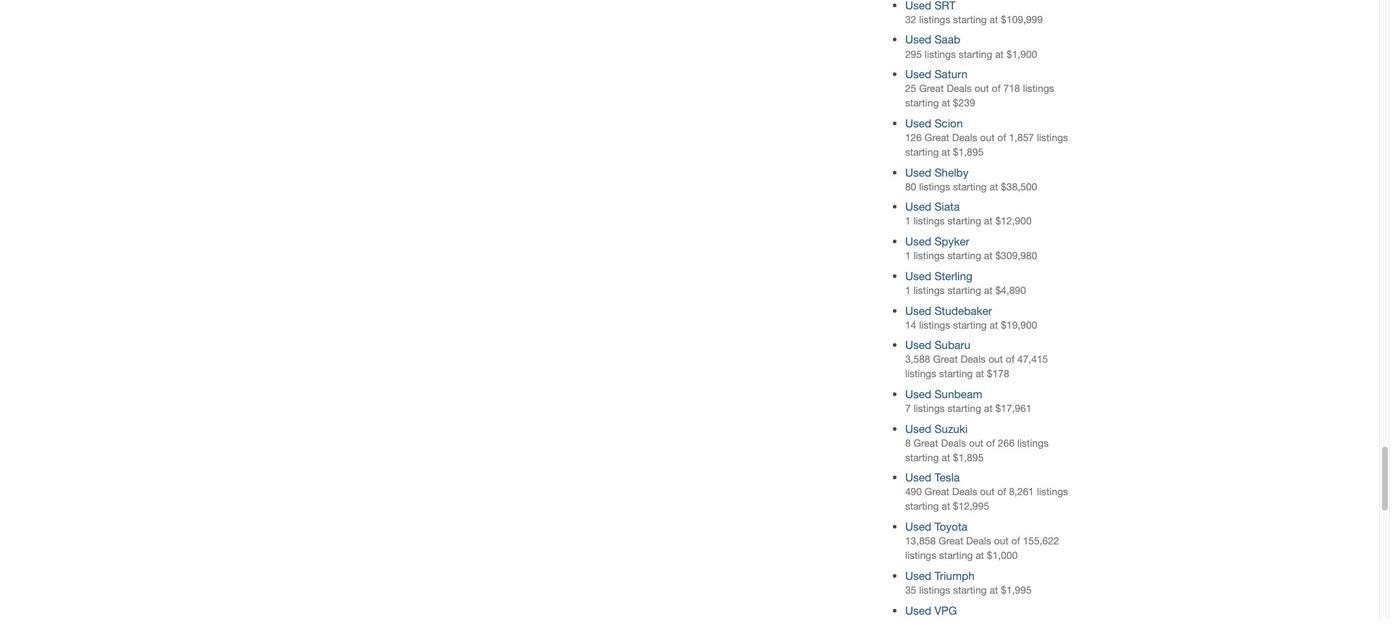 Task type: describe. For each thing, give the bounding box(es) containing it.
subaru
[[935, 339, 971, 352]]

listings inside 13,858 great deals out of 155,622 listings starting at
[[905, 550, 937, 562]]

32
[[905, 14, 916, 25]]

$178
[[987, 368, 1010, 380]]

great for tesla
[[925, 487, 950, 498]]

triumph
[[935, 570, 975, 583]]

at inside used triumph 35 listings starting at $1,995
[[990, 585, 998, 597]]

deals for used scion
[[952, 132, 978, 143]]

great for saturn
[[919, 83, 944, 94]]

used for used vpg
[[905, 604, 932, 617]]

great for suzuki
[[914, 438, 938, 449]]

at inside used siata 1 listings starting at $12,900
[[984, 216, 993, 227]]

47,415
[[1018, 354, 1048, 366]]

starting inside used shelby 80 listings starting at $38,500
[[953, 181, 987, 193]]

used for used scion
[[905, 117, 932, 130]]

at inside the 8 great deals out of 266 listings starting at
[[942, 452, 950, 464]]

used studebaker link
[[905, 304, 992, 317]]

used vpg link
[[905, 604, 957, 617]]

shelby
[[935, 166, 969, 179]]

out for subaru
[[989, 354, 1003, 366]]

7
[[905, 403, 911, 415]]

used tesla link
[[905, 472, 960, 485]]

used sunbeam link
[[905, 388, 982, 401]]

scion
[[935, 117, 963, 130]]

listings inside 25 great deals out of 718 listings starting at
[[1023, 83, 1054, 94]]

used saab link
[[905, 33, 960, 46]]

starting inside 490 great deals out of 8,261 listings starting at
[[905, 501, 939, 513]]

at inside used sterling 1 listings starting at $4,890
[[984, 285, 993, 296]]

126
[[905, 132, 922, 143]]

listings inside used studebaker 14 listings starting at $19,900
[[919, 319, 951, 331]]

$38,500
[[1001, 181, 1037, 193]]

$1,995
[[1001, 585, 1032, 597]]

80
[[905, 181, 916, 193]]

used siata 1 listings starting at $12,900
[[905, 200, 1032, 227]]

used for used toyota
[[905, 521, 932, 534]]

$309,980
[[996, 250, 1037, 262]]

out for scion
[[980, 132, 995, 143]]

of for used scion
[[998, 132, 1006, 143]]

14
[[905, 319, 916, 331]]

listings up used saab "link"
[[919, 14, 951, 25]]

at inside used studebaker 14 listings starting at $19,900
[[990, 319, 998, 331]]

used toyota link
[[905, 521, 968, 534]]

listings inside 126 great deals out of 1,857 listings starting at
[[1037, 132, 1068, 143]]

$12,900
[[996, 216, 1032, 227]]

great for scion
[[925, 132, 950, 143]]

listings inside the 8 great deals out of 266 listings starting at
[[1018, 438, 1049, 449]]

listings inside used sunbeam 7 listings starting at $17,961
[[914, 403, 945, 415]]

used subaru link
[[905, 339, 971, 352]]

starting inside used sterling 1 listings starting at $4,890
[[948, 285, 981, 296]]

used scion link
[[905, 117, 963, 130]]

deals for used toyota
[[966, 536, 991, 547]]

deals for used tesla
[[952, 487, 978, 498]]

155,622
[[1023, 536, 1059, 547]]

listings inside used sterling 1 listings starting at $4,890
[[914, 285, 945, 296]]

starting inside 126 great deals out of 1,857 listings starting at
[[905, 146, 939, 158]]

used studebaker 14 listings starting at $19,900
[[905, 304, 1037, 331]]

$19,900
[[1001, 319, 1037, 331]]

used for used subaru
[[905, 339, 932, 352]]

at inside 13,858 great deals out of 155,622 listings starting at
[[976, 550, 984, 562]]

at inside 3,588 great deals out of 47,415 listings starting at
[[976, 368, 984, 380]]

13,858
[[905, 536, 936, 547]]

used suzuki
[[905, 422, 968, 435]]

at inside used shelby 80 listings starting at $38,500
[[990, 181, 998, 193]]

used for used saturn
[[905, 68, 932, 81]]

3,588
[[905, 354, 930, 366]]

1 for used spyker
[[905, 250, 911, 262]]

25 great deals out of 718 listings starting at
[[905, 83, 1054, 109]]

used saturn
[[905, 68, 968, 81]]

great for toyota
[[939, 536, 964, 547]]

126 great deals out of 1,857 listings starting at
[[905, 132, 1068, 158]]

$12,995
[[953, 501, 989, 513]]

siata
[[935, 200, 960, 213]]

used triumph 35 listings starting at $1,995
[[905, 570, 1032, 597]]

studebaker
[[935, 304, 992, 317]]

saturn
[[935, 68, 968, 81]]

at inside used saab 295 listings starting at $1,900
[[995, 48, 1004, 60]]

used sterling 1 listings starting at $4,890
[[905, 270, 1026, 296]]

$1,895 for used scion
[[953, 146, 984, 158]]

8
[[905, 438, 911, 449]]

used for used triumph 35 listings starting at $1,995
[[905, 570, 932, 583]]



Task type: locate. For each thing, give the bounding box(es) containing it.
out up $178
[[989, 354, 1003, 366]]

listings down used triumph link
[[919, 585, 951, 597]]

sunbeam
[[935, 388, 982, 401]]

$1,895
[[953, 146, 984, 158], [953, 452, 984, 464]]

starting inside 3,588 great deals out of 47,415 listings starting at
[[939, 368, 973, 380]]

out inside 13,858 great deals out of 155,622 listings starting at
[[994, 536, 1009, 547]]

out up "$12,995"
[[980, 487, 995, 498]]

13,858 great deals out of 155,622 listings starting at
[[905, 536, 1059, 562]]

1 for used sterling
[[905, 285, 911, 296]]

suzuki
[[935, 422, 968, 435]]

used spyker 1 listings starting at $309,980
[[905, 235, 1037, 262]]

used triumph link
[[905, 570, 975, 583]]

listings inside used shelby 80 listings starting at $38,500
[[919, 181, 951, 193]]

starting down '8'
[[905, 452, 939, 464]]

used for used sterling 1 listings starting at $4,890
[[905, 270, 932, 283]]

deals for used saturn
[[947, 83, 972, 94]]

of for used saturn
[[992, 83, 1001, 94]]

used for used tesla
[[905, 472, 932, 485]]

of left 8,261 on the bottom of the page
[[998, 487, 1006, 498]]

1 inside used siata 1 listings starting at $12,900
[[905, 216, 911, 227]]

starting up used saab 295 listings starting at $1,900
[[953, 14, 987, 25]]

at left $12,900
[[984, 216, 993, 227]]

of for used subaru
[[1006, 354, 1015, 366]]

at up tesla
[[942, 452, 950, 464]]

listings down used spyker link at the top right of page
[[914, 250, 945, 262]]

1 for used siata
[[905, 216, 911, 227]]

starting inside used triumph 35 listings starting at $1,995
[[953, 585, 987, 597]]

out inside 3,588 great deals out of 47,415 listings starting at
[[989, 354, 1003, 366]]

35
[[905, 585, 916, 597]]

used subaru
[[905, 339, 971, 352]]

listings right 1,857
[[1037, 132, 1068, 143]]

13 used from the top
[[905, 521, 932, 534]]

listings down the used sterling link
[[914, 285, 945, 296]]

great down used tesla link
[[925, 487, 950, 498]]

listings right "266"
[[1018, 438, 1049, 449]]

used up 295 in the top of the page
[[905, 33, 932, 46]]

7 used from the top
[[905, 270, 932, 283]]

used left sterling
[[905, 270, 932, 283]]

used vpg
[[905, 604, 957, 617]]

at left $4,890
[[984, 285, 993, 296]]

used inside used siata 1 listings starting at $12,900
[[905, 200, 932, 213]]

10 used from the top
[[905, 388, 932, 401]]

295
[[905, 48, 922, 60]]

used up '8'
[[905, 422, 932, 435]]

1 down the used siata link
[[905, 216, 911, 227]]

used for used studebaker 14 listings starting at $19,900
[[905, 304, 932, 317]]

used up 490
[[905, 472, 932, 485]]

2 vertical spatial 1
[[905, 285, 911, 296]]

$239
[[953, 97, 975, 109]]

at left $17,961
[[984, 403, 993, 415]]

of
[[992, 83, 1001, 94], [998, 132, 1006, 143], [1006, 354, 1015, 366], [986, 438, 995, 449], [998, 487, 1006, 498], [1012, 536, 1020, 547]]

15 used from the top
[[905, 604, 932, 617]]

266
[[998, 438, 1015, 449]]

listings down 13,858 on the right
[[905, 550, 937, 562]]

listings
[[919, 14, 951, 25], [925, 48, 956, 60], [1023, 83, 1054, 94], [1037, 132, 1068, 143], [919, 181, 951, 193], [914, 216, 945, 227], [914, 250, 945, 262], [914, 285, 945, 296], [919, 319, 951, 331], [905, 368, 937, 380], [914, 403, 945, 415], [1018, 438, 1049, 449], [1037, 487, 1068, 498], [905, 550, 937, 562], [919, 585, 951, 597]]

listings down 3,588
[[905, 368, 937, 380]]

3,588 great deals out of 47,415 listings starting at
[[905, 354, 1048, 380]]

deals inside 25 great deals out of 718 listings starting at
[[947, 83, 972, 94]]

used for used suzuki
[[905, 422, 932, 435]]

great down used scion
[[925, 132, 950, 143]]

at left $178
[[976, 368, 984, 380]]

used left spyker
[[905, 235, 932, 248]]

great down toyota at the right bottom of page
[[939, 536, 964, 547]]

at left $109,999
[[990, 14, 998, 25]]

2 $1,895 from the top
[[953, 452, 984, 464]]

starting
[[953, 14, 987, 25], [959, 48, 993, 60], [905, 97, 939, 109], [905, 146, 939, 158], [953, 181, 987, 193], [948, 216, 981, 227], [948, 250, 981, 262], [948, 285, 981, 296], [953, 319, 987, 331], [939, 368, 973, 380], [948, 403, 981, 415], [905, 452, 939, 464], [905, 501, 939, 513], [939, 550, 973, 562], [953, 585, 987, 597]]

listings down used sunbeam link
[[914, 403, 945, 415]]

5 used from the top
[[905, 200, 932, 213]]

$4,890
[[996, 285, 1026, 296]]

great down subaru
[[933, 354, 958, 366]]

used for used siata 1 listings starting at $12,900
[[905, 200, 932, 213]]

at left $1,900
[[995, 48, 1004, 60]]

used sterling link
[[905, 270, 973, 283]]

deals
[[947, 83, 972, 94], [952, 132, 978, 143], [961, 354, 986, 366], [941, 438, 966, 449], [952, 487, 978, 498], [966, 536, 991, 547]]

of left 1,857
[[998, 132, 1006, 143]]

deals inside 3,588 great deals out of 47,415 listings starting at
[[961, 354, 986, 366]]

starting down the 25
[[905, 97, 939, 109]]

of up $1,000
[[1012, 536, 1020, 547]]

1 inside used spyker 1 listings starting at $309,980
[[905, 250, 911, 262]]

1 inside used sterling 1 listings starting at $4,890
[[905, 285, 911, 296]]

used up 126
[[905, 117, 932, 130]]

3 1 from the top
[[905, 285, 911, 296]]

starting inside the 8 great deals out of 266 listings starting at
[[905, 452, 939, 464]]

$109,999
[[1001, 14, 1043, 25]]

great inside 25 great deals out of 718 listings starting at
[[919, 83, 944, 94]]

out inside 490 great deals out of 8,261 listings starting at
[[980, 487, 995, 498]]

14 used from the top
[[905, 570, 932, 583]]

deals up "$12,995"
[[952, 487, 978, 498]]

of left "266"
[[986, 438, 995, 449]]

11 used from the top
[[905, 422, 932, 435]]

starting down triumph
[[953, 585, 987, 597]]

listings inside 490 great deals out of 8,261 listings starting at
[[1037, 487, 1068, 498]]

starting down 490
[[905, 501, 939, 513]]

used sunbeam 7 listings starting at $17,961
[[905, 388, 1032, 415]]

deals down suzuki
[[941, 438, 966, 449]]

used for used shelby 80 listings starting at $38,500
[[905, 166, 932, 179]]

listings right 718
[[1023, 83, 1054, 94]]

out up $1,000
[[994, 536, 1009, 547]]

out inside 25 great deals out of 718 listings starting at
[[975, 83, 989, 94]]

great
[[919, 83, 944, 94], [925, 132, 950, 143], [933, 354, 958, 366], [914, 438, 938, 449], [925, 487, 950, 498], [939, 536, 964, 547]]

out inside 126 great deals out of 1,857 listings starting at
[[980, 132, 995, 143]]

at left $38,500
[[990, 181, 998, 193]]

1 vertical spatial $1,895
[[953, 452, 984, 464]]

out
[[975, 83, 989, 94], [980, 132, 995, 143], [989, 354, 1003, 366], [969, 438, 984, 449], [980, 487, 995, 498], [994, 536, 1009, 547]]

starting down the 'saab'
[[959, 48, 993, 60]]

at inside 490 great deals out of 8,261 listings starting at
[[942, 501, 950, 513]]

6 used from the top
[[905, 235, 932, 248]]

out left "266"
[[969, 438, 984, 449]]

of inside the 8 great deals out of 266 listings starting at
[[986, 438, 995, 449]]

deals for used subaru
[[961, 354, 986, 366]]

used down 80
[[905, 200, 932, 213]]

used inside used saab 295 listings starting at $1,900
[[905, 33, 932, 46]]

out for tesla
[[980, 487, 995, 498]]

used up 80
[[905, 166, 932, 179]]

1 used from the top
[[905, 33, 932, 46]]

used inside used sunbeam 7 listings starting at $17,961
[[905, 388, 932, 401]]

1 down the used sterling link
[[905, 285, 911, 296]]

used for used sunbeam 7 listings starting at $17,961
[[905, 388, 932, 401]]

used inside used sterling 1 listings starting at $4,890
[[905, 270, 932, 283]]

used inside used spyker 1 listings starting at $309,980
[[905, 235, 932, 248]]

deals down subaru
[[961, 354, 986, 366]]

of up $178
[[1006, 354, 1015, 366]]

12 used from the top
[[905, 472, 932, 485]]

at up toyota at the right bottom of page
[[942, 501, 950, 513]]

deals up $1,000
[[966, 536, 991, 547]]

out for toyota
[[994, 536, 1009, 547]]

of for used tesla
[[998, 487, 1006, 498]]

4 used from the top
[[905, 166, 932, 179]]

out inside the 8 great deals out of 266 listings starting at
[[969, 438, 984, 449]]

deals inside 13,858 great deals out of 155,622 listings starting at
[[966, 536, 991, 547]]

$1,895 for used suzuki
[[953, 452, 984, 464]]

of inside 3,588 great deals out of 47,415 listings starting at
[[1006, 354, 1015, 366]]

out for saturn
[[975, 83, 989, 94]]

used for used saab 295 listings starting at $1,900
[[905, 33, 932, 46]]

starting inside used studebaker 14 listings starting at $19,900
[[953, 319, 987, 331]]

listings down 'used studebaker' link
[[919, 319, 951, 331]]

of inside 25 great deals out of 718 listings starting at
[[992, 83, 1001, 94]]

1 vertical spatial 1
[[905, 250, 911, 262]]

starting inside used spyker 1 listings starting at $309,980
[[948, 250, 981, 262]]

starting down spyker
[[948, 250, 981, 262]]

490
[[905, 487, 922, 498]]

deals inside the 8 great deals out of 266 listings starting at
[[941, 438, 966, 449]]

starting down sterling
[[948, 285, 981, 296]]

of left 718
[[992, 83, 1001, 94]]

490 great deals out of 8,261 listings starting at
[[905, 487, 1068, 513]]

at inside used sunbeam 7 listings starting at $17,961
[[984, 403, 993, 415]]

of inside 13,858 great deals out of 155,622 listings starting at
[[1012, 536, 1020, 547]]

$1,895 up shelby
[[953, 146, 984, 158]]

used suzuki link
[[905, 422, 968, 435]]

starting down 126
[[905, 146, 939, 158]]

of for used toyota
[[1012, 536, 1020, 547]]

starting down shelby
[[953, 181, 987, 193]]

$1,895 up tesla
[[953, 452, 984, 464]]

2 1 from the top
[[905, 250, 911, 262]]

$1,900
[[1007, 48, 1037, 60]]

sterling
[[935, 270, 973, 283]]

starting down studebaker
[[953, 319, 987, 331]]

1,857
[[1009, 132, 1034, 143]]

used
[[905, 33, 932, 46], [905, 68, 932, 81], [905, 117, 932, 130], [905, 166, 932, 179], [905, 200, 932, 213], [905, 235, 932, 248], [905, 270, 932, 283], [905, 304, 932, 317], [905, 339, 932, 352], [905, 388, 932, 401], [905, 422, 932, 435], [905, 472, 932, 485], [905, 521, 932, 534], [905, 570, 932, 583], [905, 604, 932, 617]]

of inside 490 great deals out of 8,261 listings starting at
[[998, 487, 1006, 498]]

used up 7
[[905, 388, 932, 401]]

used inside used triumph 35 listings starting at $1,995
[[905, 570, 932, 583]]

at inside used spyker 1 listings starting at $309,980
[[984, 250, 993, 262]]

listings inside used triumph 35 listings starting at $1,995
[[919, 585, 951, 597]]

1 1 from the top
[[905, 216, 911, 227]]

1 down used spyker link at the top right of page
[[905, 250, 911, 262]]

at left $309,980
[[984, 250, 993, 262]]

great inside 3,588 great deals out of 47,415 listings starting at
[[933, 354, 958, 366]]

3 used from the top
[[905, 117, 932, 130]]

great for subaru
[[933, 354, 958, 366]]

listings right 8,261 on the bottom of the page
[[1037, 487, 1068, 498]]

at left $19,900
[[990, 319, 998, 331]]

starting up sunbeam
[[939, 368, 973, 380]]

0 vertical spatial 1
[[905, 216, 911, 227]]

used saturn link
[[905, 68, 968, 81]]

out for suzuki
[[969, 438, 984, 449]]

great inside 490 great deals out of 8,261 listings starting at
[[925, 487, 950, 498]]

at inside 25 great deals out of 718 listings starting at
[[942, 97, 950, 109]]

starting inside used saab 295 listings starting at $1,900
[[959, 48, 993, 60]]

deals down scion
[[952, 132, 978, 143]]

starting down siata
[[948, 216, 981, 227]]

deals up "$239"
[[947, 83, 972, 94]]

starting inside 25 great deals out of 718 listings starting at
[[905, 97, 939, 109]]

great right '8'
[[914, 438, 938, 449]]

listings down used shelby link
[[919, 181, 951, 193]]

great down used saturn link
[[919, 83, 944, 94]]

0 vertical spatial $1,895
[[953, 146, 984, 158]]

at left the "$1,995"
[[990, 585, 998, 597]]

8,261
[[1009, 487, 1034, 498]]

used siata link
[[905, 200, 960, 213]]

used up 3,588
[[905, 339, 932, 352]]

used inside used studebaker 14 listings starting at $19,900
[[905, 304, 932, 317]]

of inside 126 great deals out of 1,857 listings starting at
[[998, 132, 1006, 143]]

listings inside used saab 295 listings starting at $1,900
[[925, 48, 956, 60]]

starting inside used sunbeam 7 listings starting at $17,961
[[948, 403, 981, 415]]

starting down sunbeam
[[948, 403, 981, 415]]

starting up triumph
[[939, 550, 973, 562]]

of for used suzuki
[[986, 438, 995, 449]]

used up the 25
[[905, 68, 932, 81]]

out left 1,857
[[980, 132, 995, 143]]

at left $1,000
[[976, 550, 984, 562]]

listings inside 3,588 great deals out of 47,415 listings starting at
[[905, 368, 937, 380]]

1
[[905, 216, 911, 227], [905, 250, 911, 262], [905, 285, 911, 296]]

at up shelby
[[942, 146, 950, 158]]

starting inside used siata 1 listings starting at $12,900
[[948, 216, 981, 227]]

used shelby 80 listings starting at $38,500
[[905, 166, 1037, 193]]

25
[[905, 83, 916, 94]]

great inside 126 great deals out of 1,857 listings starting at
[[925, 132, 950, 143]]

vpg
[[935, 604, 957, 617]]

8 used from the top
[[905, 304, 932, 317]]

used up 13,858 on the right
[[905, 521, 932, 534]]

used for used spyker 1 listings starting at $309,980
[[905, 235, 932, 248]]

used scion
[[905, 117, 963, 130]]

used shelby link
[[905, 166, 969, 179]]

1 $1,895 from the top
[[953, 146, 984, 158]]

starting inside 13,858 great deals out of 155,622 listings starting at
[[939, 550, 973, 562]]

used up 14
[[905, 304, 932, 317]]

toyota
[[935, 521, 968, 534]]

used saab 295 listings starting at $1,900
[[905, 33, 1037, 60]]

tesla
[[935, 472, 960, 485]]

used down the 35
[[905, 604, 932, 617]]

saab
[[935, 33, 960, 46]]

at
[[990, 14, 998, 25], [995, 48, 1004, 60], [942, 97, 950, 109], [942, 146, 950, 158], [990, 181, 998, 193], [984, 216, 993, 227], [984, 250, 993, 262], [984, 285, 993, 296], [990, 319, 998, 331], [976, 368, 984, 380], [984, 403, 993, 415], [942, 452, 950, 464], [942, 501, 950, 513], [976, 550, 984, 562], [990, 585, 998, 597]]

$1,000
[[987, 550, 1018, 562]]

listings inside used spyker 1 listings starting at $309,980
[[914, 250, 945, 262]]

$17,961
[[996, 403, 1032, 415]]

used up the 35
[[905, 570, 932, 583]]

deals inside 490 great deals out of 8,261 listings starting at
[[952, 487, 978, 498]]

deals for used suzuki
[[941, 438, 966, 449]]

listings inside used siata 1 listings starting at $12,900
[[914, 216, 945, 227]]

listings down the 'saab'
[[925, 48, 956, 60]]

718
[[1004, 83, 1020, 94]]

at inside 126 great deals out of 1,857 listings starting at
[[942, 146, 950, 158]]

at left "$239"
[[942, 97, 950, 109]]

9 used from the top
[[905, 339, 932, 352]]

used toyota
[[905, 521, 968, 534]]

used spyker link
[[905, 235, 970, 248]]

great inside the 8 great deals out of 266 listings starting at
[[914, 438, 938, 449]]

2 used from the top
[[905, 68, 932, 81]]

used inside used shelby 80 listings starting at $38,500
[[905, 166, 932, 179]]

32 listings starting at $109,999
[[905, 14, 1043, 25]]

deals inside 126 great deals out of 1,857 listings starting at
[[952, 132, 978, 143]]

great inside 13,858 great deals out of 155,622 listings starting at
[[939, 536, 964, 547]]

out up "$239"
[[975, 83, 989, 94]]

used tesla
[[905, 472, 960, 485]]

listings down the used siata link
[[914, 216, 945, 227]]

spyker
[[935, 235, 970, 248]]

8 great deals out of 266 listings starting at
[[905, 438, 1049, 464]]



Task type: vqa. For each thing, say whether or not it's contained in the screenshot.
'DELTA'
no



